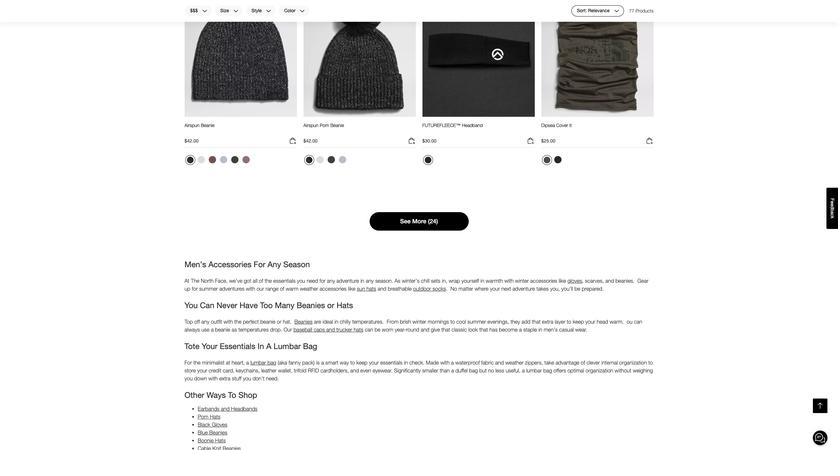 Task type: vqa. For each thing, say whether or not it's contained in the screenshot.
Jacket inside the button
no



Task type: describe. For each thing, give the bounding box(es) containing it.
$choose color$ option group for cover
[[542, 155, 564, 168]]

0 horizontal spatial bag
[[268, 360, 276, 366]]

in inside the (aka fanny pack) is a smart way to keep your essentials in check. made with a waterproof fabric and weather zippers, take advantage of clever internal organization to store your credit card, keychains, leather wallet, trifold rfid cardholders, and even eyewear. significantly smaller than a duffel bag but no less useful, a lumbar bag offers optimal organization without weighing you down with extra stuff you don't need.
[[404, 360, 408, 366]]

outfit
[[211, 319, 222, 325]]

1 horizontal spatial like
[[559, 278, 566, 284]]

chilly
[[340, 319, 351, 325]]

don't
[[253, 376, 265, 382]]

at
[[226, 360, 230, 366]]

keep inside are ideal in chilly temperatures.  from brish winter mornings to cool summer evenings, they add that extra layer to keep your head warm.  ou can always use a beanie as temperatures drop. our
[[573, 319, 584, 325]]

0 horizontal spatial any
[[201, 319, 210, 325]]

2 horizontal spatial any
[[366, 278, 374, 284]]

color button
[[279, 5, 310, 17]]

$25.00 button
[[542, 137, 654, 148]]

even
[[361, 368, 371, 374]]

f e e d b a c k button
[[827, 188, 839, 229]]

winter's
[[402, 278, 420, 284]]

with up next
[[505, 278, 514, 284]]

in inside are ideal in chilly temperatures.  from brish winter mornings to cool summer evenings, they add that extra layer to keep your head warm.  ou can always use a beanie as temperatures drop. our
[[335, 319, 339, 325]]

pom inside earbands and headbands pom hats black gloves blue beanies boonie hats
[[198, 414, 209, 420]]

tnf black/asphalt grey image
[[187, 157, 194, 164]]

stuff
[[232, 376, 242, 382]]

$30.00 button
[[423, 137, 535, 148]]

black gloves link
[[198, 422, 228, 428]]

wild ginger image
[[209, 156, 216, 164]]

as
[[395, 278, 401, 284]]

blue
[[198, 430, 208, 436]]

weather inside , scarves, and beanies.  gear up for summer adventures with our range of warm weather accessories like
[[300, 286, 318, 292]]

pom inside "button"
[[320, 123, 329, 128]]

layer
[[555, 319, 566, 325]]

(24)
[[428, 218, 438, 225]]

lumbar inside the (aka fanny pack) is a smart way to keep your essentials in check. made with a waterproof fabric and weather zippers, take advantage of clever internal organization to store your credit card, keychains, leather wallet, trifold rfid cardholders, and even eyewear. significantly smaller than a duffel bag but no less useful, a lumbar bag offers optimal organization without weighing you down with extra stuff you don't need.
[[527, 368, 542, 374]]

need
[[307, 278, 318, 284]]

size button
[[215, 5, 243, 17]]

advantage
[[556, 360, 580, 366]]

and inside , scarves, and beanies.  gear up for summer adventures with our range of warm weather accessories like
[[606, 278, 614, 284]]

1 e from the top
[[830, 201, 836, 204]]

1 horizontal spatial for
[[254, 260, 266, 269]]

can inside are ideal in chilly temperatures.  from brish winter mornings to cool summer evenings, they add that extra layer to keep your head warm.  ou can always use a beanie as temperatures drop. our
[[634, 319, 643, 325]]

a right than
[[452, 368, 454, 374]]

$choose color$ option group for pom
[[304, 155, 349, 168]]

futurefleece™ headband
[[423, 123, 483, 128]]

2 horizontal spatial you
[[297, 278, 305, 284]]

0 horizontal spatial organization
[[586, 368, 614, 374]]

,
[[583, 278, 584, 284]]

a up "keychains,"
[[246, 360, 249, 366]]

matter
[[459, 286, 474, 292]]

less
[[496, 368, 505, 374]]

add
[[522, 319, 531, 325]]

1 horizontal spatial adventure
[[513, 286, 535, 292]]

at
[[185, 278, 190, 284]]

weighing
[[633, 368, 654, 374]]

useful,
[[506, 368, 521, 374]]

0 vertical spatial accessories
[[531, 278, 558, 284]]

lumbar bag link
[[251, 360, 276, 366]]

beanie inside airspun beanie button
[[201, 123, 215, 128]]

bag
[[303, 342, 317, 351]]

adventures
[[220, 286, 245, 292]]

drop.
[[270, 327, 282, 333]]

next
[[502, 286, 511, 292]]

keep inside the (aka fanny pack) is a smart way to keep your essentials in check. made with a waterproof fabric and weather zippers, take advantage of clever internal organization to store your credit card, keychains, leather wallet, trifold rfid cardholders, and even eyewear. significantly smaller than a duffel bag but no less useful, a lumbar bag offers optimal organization without weighing you down with extra stuff you don't need.
[[357, 360, 368, 366]]

in up 'where'
[[481, 278, 485, 284]]

2 vertical spatial hats
[[215, 438, 226, 444]]

made
[[426, 360, 439, 366]]

with up as
[[224, 319, 233, 325]]

warmth
[[486, 278, 503, 284]]

futurefleece™ headband image
[[423, 0, 535, 117]]

warm.
[[610, 319, 624, 325]]

mornings
[[428, 319, 449, 325]]

wallet,
[[278, 368, 293, 374]]

sun
[[357, 286, 365, 292]]

at the north face, we've got all of the essentials you need for any adventure in any season. as winter's chill sets in, wrap yourself in warmth with winter accessories like gloves
[[185, 278, 583, 284]]

too
[[260, 301, 273, 310]]

$choose color$ option group for beanie
[[185, 155, 252, 168]]

than
[[440, 368, 450, 374]]

casual
[[560, 327, 574, 333]]

become
[[499, 327, 518, 333]]

look
[[469, 327, 478, 333]]

size
[[220, 8, 229, 13]]

beanie inside are ideal in chilly temperatures.  from brish winter mornings to cool summer evenings, they add that extra layer to keep your head warm.  ou can always use a beanie as temperatures drop. our
[[215, 327, 230, 333]]

credit
[[209, 368, 221, 374]]

without
[[615, 368, 632, 374]]

they
[[511, 319, 521, 325]]

1 vertical spatial beanies
[[295, 319, 313, 325]]

hat.
[[283, 319, 292, 325]]

with down credit
[[209, 376, 218, 382]]

other ways to shop
[[185, 391, 257, 400]]

sort:
[[577, 8, 587, 13]]

1 vertical spatial or
[[277, 319, 282, 325]]

1 horizontal spatial you
[[243, 376, 251, 382]]

our
[[257, 286, 264, 292]]

earbands and headbands link
[[198, 407, 258, 412]]

1 horizontal spatial the
[[235, 319, 242, 325]]

see more (24)
[[400, 218, 438, 225]]

we've
[[229, 278, 243, 284]]

significantly
[[394, 368, 421, 374]]

a inside button
[[830, 212, 836, 214]]

0 horizontal spatial tnf black image
[[425, 157, 432, 164]]

staple
[[524, 327, 537, 333]]

top off any outfit with the perfect beanie or hat. beanies
[[185, 319, 313, 325]]

wrap
[[449, 278, 460, 284]]

pine needle image
[[231, 156, 239, 164]]

0 vertical spatial adventure
[[337, 278, 359, 284]]

of inside the (aka fanny pack) is a smart way to keep your essentials in check. made with a waterproof fabric and weather zippers, take advantage of clever internal organization to store your credit card, keychains, leather wallet, trifold rfid cardholders, and even eyewear. significantly smaller than a duffel bag but no less useful, a lumbar bag offers optimal organization without weighing you down with extra stuff you don't need.
[[581, 360, 586, 366]]

0 horizontal spatial essentials
[[274, 278, 296, 284]]

0 horizontal spatial be
[[375, 327, 381, 333]]

1 horizontal spatial be
[[575, 286, 581, 292]]

k
[[830, 217, 836, 219]]

gloves
[[568, 278, 583, 284]]

leather
[[261, 368, 277, 374]]

extra inside the (aka fanny pack) is a smart way to keep your essentials in check. made with a waterproof fabric and weather zippers, take advantage of clever internal organization to store your credit card, keychains, leather wallet, trifold rfid cardholders, and even eyewear. significantly smaller than a duffel bag but no less useful, a lumbar bag offers optimal organization without weighing you down with extra stuff you don't need.
[[219, 376, 231, 382]]

and up less at right bottom
[[496, 360, 504, 366]]

ways
[[207, 391, 226, 400]]

temperatures
[[239, 327, 269, 333]]

to right way
[[351, 360, 355, 366]]

all
[[253, 278, 258, 284]]

0 vertical spatial for
[[320, 278, 326, 284]]

ideal
[[323, 319, 333, 325]]

to up the weighing
[[649, 360, 653, 366]]

you
[[185, 301, 198, 310]]

1 horizontal spatial tnf black radio
[[553, 155, 564, 165]]

tote
[[185, 342, 200, 351]]

in up sun
[[361, 278, 365, 284]]

scarves,
[[585, 278, 604, 284]]

1 horizontal spatial tnf black image
[[555, 156, 562, 164]]

tnf light grey heather radio for pom
[[315, 155, 325, 165]]

b
[[830, 209, 836, 212]]

dusty periwinkle image for airspun pom beanie
[[339, 156, 346, 164]]

evenings,
[[488, 319, 509, 325]]

tnf light grey heather image for pom
[[317, 156, 324, 164]]

trucker
[[337, 327, 352, 333]]

headband
[[462, 123, 483, 128]]

0 horizontal spatial you
[[185, 376, 193, 382]]

0 vertical spatial of
[[259, 278, 263, 284]]

up
[[185, 286, 191, 292]]

(aka
[[278, 360, 287, 366]]

relevance
[[589, 8, 610, 13]]

internal
[[602, 360, 618, 366]]

airspun for airspun beanie
[[185, 123, 200, 128]]

products
[[636, 8, 654, 14]]

your down warmth
[[490, 286, 500, 292]]

and left even
[[351, 368, 359, 374]]

f
[[830, 199, 836, 201]]

and down at the north face, we've got all of the essentials you need for any adventure in any season. as winter's chill sets in, wrap yourself in warmth with winter accessories like gloves
[[378, 286, 387, 292]]

face,
[[215, 278, 228, 284]]

smart
[[326, 360, 339, 366]]



Task type: locate. For each thing, give the bounding box(es) containing it.
77
[[630, 8, 635, 14]]

2 tnf black/asphalt grey radio from the left
[[304, 155, 314, 165]]

sun hats and breathable outdoor socks .  no matter where your next adventure takes you, you'll be prepared.
[[357, 286, 604, 292]]

fawn grey image
[[242, 156, 250, 164]]

1 horizontal spatial or
[[327, 301, 335, 310]]

$$$
[[190, 8, 198, 13]]

in
[[361, 278, 365, 284], [481, 278, 485, 284], [335, 319, 339, 325], [539, 327, 543, 333], [404, 360, 408, 366]]

any
[[327, 278, 335, 284], [366, 278, 374, 284], [201, 319, 210, 325]]

prepared.
[[582, 286, 604, 292]]

as
[[232, 327, 237, 333]]

0 horizontal spatial can
[[365, 327, 373, 333]]

2 e from the top
[[830, 204, 836, 207]]

got
[[244, 278, 251, 284]]

1 horizontal spatial organization
[[620, 360, 647, 366]]

Dusty Periwinkle radio
[[218, 155, 229, 165], [337, 155, 348, 165]]

hats right sun
[[367, 286, 376, 292]]

beanie inside airspun pom beanie "button"
[[331, 123, 344, 128]]

and right scarves,
[[606, 278, 614, 284]]

77 products status
[[630, 5, 654, 17]]

tnf black radio right new taupe green radio
[[553, 155, 564, 165]]

a down they
[[520, 327, 522, 333]]

for right up
[[192, 286, 198, 292]]

baseball caps and trucker hats can be worn year-round and give that classic look that has become a staple in men's casual wear.
[[294, 327, 591, 333]]

hats down blue beanies link
[[215, 438, 226, 444]]

head
[[597, 319, 609, 325]]

(aka fanny pack) is a smart way to keep your essentials in check. made with a waterproof fabric and weather zippers, take advantage of clever internal organization to store your credit card, keychains, leather wallet, trifold rfid cardholders, and even eyewear. significantly smaller than a duffel bag but no less useful, a lumbar bag offers optimal organization without weighing you down with extra stuff you don't need.
[[185, 360, 654, 382]]

e up b
[[830, 204, 836, 207]]

tnf light grey heather radio right tnf black/asphalt grey image at the top left
[[196, 155, 206, 165]]

a right use
[[211, 327, 214, 333]]

1 vertical spatial hats
[[210, 414, 221, 420]]

2 vertical spatial of
[[581, 360, 586, 366]]

see
[[400, 218, 411, 225]]

to up casual
[[567, 319, 572, 325]]

you left need
[[297, 278, 305, 284]]

Wild Ginger radio
[[207, 155, 218, 165]]

dusty periwinkle image right wild ginger icon
[[220, 156, 227, 164]]

for up store
[[185, 360, 192, 366]]

bag up leather
[[268, 360, 276, 366]]

0 vertical spatial pom
[[320, 123, 329, 128]]

0 vertical spatial for
[[254, 260, 266, 269]]

for inside , scarves, and beanies.  gear up for summer adventures with our range of warm weather accessories like
[[192, 286, 198, 292]]

1 vertical spatial extra
[[219, 376, 231, 382]]

1 vertical spatial like
[[348, 286, 356, 292]]

your up even
[[369, 360, 379, 366]]

hats
[[337, 301, 353, 310], [210, 414, 221, 420], [215, 438, 226, 444]]

2 pine needle radio from the left
[[326, 155, 337, 165]]

winter up round
[[413, 319, 427, 325]]

$42.00
[[185, 138, 199, 144], [304, 138, 318, 144]]

2 horizontal spatial the
[[265, 278, 272, 284]]

1 horizontal spatial any
[[327, 278, 335, 284]]

1 $choose color$ option group from the left
[[185, 155, 252, 168]]

2 horizontal spatial that
[[532, 319, 541, 325]]

1 horizontal spatial beanie
[[260, 319, 276, 325]]

worn
[[382, 327, 394, 333]]

0 horizontal spatial adventure
[[337, 278, 359, 284]]

c
[[830, 214, 836, 217]]

tnf light grey heather radio for beanie
[[196, 155, 206, 165]]

dusty periwinkle image for airspun beanie
[[220, 156, 227, 164]]

0 horizontal spatial like
[[348, 286, 356, 292]]

0 horizontal spatial lumbar
[[251, 360, 266, 366]]

pine needle radio left fawn grey option
[[230, 155, 240, 165]]

$42.00 down airspun pom beanie "button"
[[304, 138, 318, 144]]

dipsea cover it
[[542, 123, 572, 128]]

1 $42.00 from the left
[[185, 138, 199, 144]]

0 horizontal spatial for
[[185, 360, 192, 366]]

TNF Black/Asphalt Grey radio
[[185, 155, 195, 165], [304, 155, 314, 165]]

0 horizontal spatial $choose color$ option group
[[185, 155, 252, 168]]

are ideal in chilly temperatures.  from brish winter mornings to cool summer evenings, they add that extra layer to keep your head warm.  ou can always use a beanie as temperatures drop. our
[[185, 319, 643, 333]]

1 horizontal spatial dusty periwinkle radio
[[337, 155, 348, 165]]

TNF Black radio
[[553, 155, 564, 165], [423, 155, 433, 165]]

2 airspun from the left
[[304, 123, 319, 128]]

cardholders,
[[321, 368, 349, 374]]

0 vertical spatial beanie
[[260, 319, 276, 325]]

2 horizontal spatial bag
[[544, 368, 552, 374]]

caps
[[314, 327, 325, 333]]

1 horizontal spatial $choose color$ option group
[[304, 155, 349, 168]]

a up k
[[830, 212, 836, 214]]

style
[[252, 8, 262, 13]]

tnf light grey heather image right tnf black/asphalt grey image at the top left
[[198, 156, 205, 164]]

winter right warmth
[[516, 278, 529, 284]]

and down ideal
[[327, 327, 335, 333]]

1 horizontal spatial tnf black/asphalt grey radio
[[304, 155, 314, 165]]

hats up chilly
[[337, 301, 353, 310]]

0 vertical spatial beanies
[[297, 301, 325, 310]]

to left cool
[[451, 319, 455, 325]]

a inside are ideal in chilly temperatures.  from brish winter mornings to cool summer evenings, they add that extra layer to keep your head warm.  ou can always use a beanie as temperatures drop. our
[[211, 327, 214, 333]]

0 horizontal spatial tnf light grey heather image
[[198, 156, 205, 164]]

pom hats link
[[198, 414, 221, 420]]

earbands and headbands pom hats black gloves blue beanies boonie hats
[[198, 407, 258, 444]]

extra down the card,
[[219, 376, 231, 382]]

0 vertical spatial hats
[[337, 301, 353, 310]]

airspun beanie
[[185, 123, 215, 128]]

that right give
[[442, 327, 450, 333]]

1 vertical spatial pom
[[198, 414, 209, 420]]

0 horizontal spatial dusty periwinkle radio
[[218, 155, 229, 165]]

2 tnf light grey heather radio from the left
[[315, 155, 325, 165]]

beanies down the gloves
[[209, 430, 228, 436]]

for left any
[[254, 260, 266, 269]]

with inside , scarves, and beanies.  gear up for summer adventures with our range of warm weather accessories like
[[246, 286, 255, 292]]

1 beanie from the left
[[201, 123, 215, 128]]

lumbar
[[251, 360, 266, 366], [527, 368, 542, 374]]

1 vertical spatial can
[[365, 327, 373, 333]]

2 $42.00 from the left
[[304, 138, 318, 144]]

0 vertical spatial the
[[265, 278, 272, 284]]

$42.00 for airspun pom beanie
[[304, 138, 318, 144]]

in right ideal
[[335, 319, 339, 325]]

tnf light grey heather image for beanie
[[198, 156, 205, 164]]

with up than
[[441, 360, 450, 366]]

tnf black/asphalt grey image
[[306, 157, 313, 164]]

tnf light grey heather image
[[198, 156, 205, 164], [317, 156, 324, 164]]

e
[[830, 201, 836, 204], [830, 204, 836, 207]]

essentials inside the (aka fanny pack) is a smart way to keep your essentials in check. made with a waterproof fabric and weather zippers, take advantage of clever internal organization to store your credit card, keychains, leather wallet, trifold rfid cardholders, and even eyewear. significantly smaller than a duffel bag but no less useful, a lumbar bag offers optimal organization without weighing you down with extra stuff you don't need.
[[381, 360, 403, 366]]

tnf black/asphalt grey radio for airspun pom beanie
[[304, 155, 314, 165]]

organization up the weighing
[[620, 360, 647, 366]]

1 tnf light grey heather image from the left
[[198, 156, 205, 164]]

1 tnf black/asphalt grey radio from the left
[[185, 155, 195, 165]]

0 horizontal spatial summer
[[199, 286, 218, 292]]

be left worn
[[375, 327, 381, 333]]

2 vertical spatial the
[[194, 360, 201, 366]]

airspun inside button
[[185, 123, 200, 128]]

tnf black image
[[555, 156, 562, 164], [425, 157, 432, 164]]

accessories inside , scarves, and beanies.  gear up for summer adventures with our range of warm weather accessories like
[[320, 286, 347, 292]]

any right need
[[327, 278, 335, 284]]

airspun inside "button"
[[304, 123, 319, 128]]

for the minimalist at heart, a lumbar bag
[[185, 360, 276, 366]]

a
[[830, 212, 836, 214], [211, 327, 214, 333], [520, 327, 522, 333], [246, 360, 249, 366], [321, 360, 324, 366], [451, 360, 454, 366], [452, 368, 454, 374], [522, 368, 525, 374]]

$42.00 down airspun beanie button
[[185, 138, 199, 144]]

can
[[200, 301, 214, 310]]

tote your essentials in a lumbar bag
[[185, 342, 317, 351]]

any up use
[[201, 319, 210, 325]]

and inside earbands and headbands pom hats black gloves blue beanies boonie hats
[[221, 407, 230, 412]]

1 vertical spatial adventure
[[513, 286, 535, 292]]

1 horizontal spatial winter
[[516, 278, 529, 284]]

and down other ways to shop
[[221, 407, 230, 412]]

1 tnf light grey heather radio from the left
[[196, 155, 206, 165]]

the up as
[[235, 319, 242, 325]]

sort: relevance
[[577, 8, 610, 13]]

0 vertical spatial weather
[[300, 286, 318, 292]]

1 pine needle radio from the left
[[230, 155, 240, 165]]

0 vertical spatial essentials
[[274, 278, 296, 284]]

$42.00 button for airspun pom beanie
[[304, 137, 416, 148]]

tnf black image right new taupe green radio
[[555, 156, 562, 164]]

you down store
[[185, 376, 193, 382]]

other
[[185, 391, 204, 400]]

0 vertical spatial like
[[559, 278, 566, 284]]

fanny
[[289, 360, 301, 366]]

3 $choose color$ option group from the left
[[542, 155, 564, 168]]

need.
[[266, 376, 279, 382]]

$30.00
[[423, 138, 437, 144]]

winter inside are ideal in chilly temperatures.  from brish winter mornings to cool summer evenings, they add that extra layer to keep your head warm.  ou can always use a beanie as temperatures drop. our
[[413, 319, 427, 325]]

eyewear.
[[373, 368, 393, 374]]

and
[[606, 278, 614, 284], [378, 286, 387, 292], [327, 327, 335, 333], [421, 327, 430, 333], [496, 360, 504, 366], [351, 368, 359, 374], [221, 407, 230, 412]]

1 horizontal spatial can
[[634, 319, 643, 325]]

brish
[[400, 319, 411, 325]]

lumbar down zippers,
[[527, 368, 542, 374]]

TNF Light Grey Heather radio
[[196, 155, 206, 165], [315, 155, 325, 165]]

like up "you'll"
[[559, 278, 566, 284]]

organization down clever
[[586, 368, 614, 374]]

range
[[266, 286, 279, 292]]

for right need
[[320, 278, 326, 284]]

0 horizontal spatial $42.00
[[185, 138, 199, 144]]

duffel
[[456, 368, 468, 374]]

that inside are ideal in chilly temperatures.  from brish winter mornings to cool summer evenings, they add that extra layer to keep your head warm.  ou can always use a beanie as temperatures drop. our
[[532, 319, 541, 325]]

1 airspun from the left
[[185, 123, 200, 128]]

a
[[266, 342, 272, 351]]

1 vertical spatial winter
[[413, 319, 427, 325]]

$42.00 for airspun beanie
[[185, 138, 199, 144]]

1 horizontal spatial pom
[[320, 123, 329, 128]]

any
[[268, 260, 281, 269]]

2 beanie from the left
[[331, 123, 344, 128]]

boonie
[[198, 438, 214, 444]]

1 vertical spatial lumbar
[[527, 368, 542, 374]]

keep up wear.
[[573, 319, 584, 325]]

bag down take
[[544, 368, 552, 374]]

pine needle image
[[328, 156, 335, 164]]

2 horizontal spatial of
[[581, 360, 586, 366]]

1 vertical spatial summer
[[468, 319, 486, 325]]

1 horizontal spatial keep
[[573, 319, 584, 325]]

essentials up eyewear.
[[381, 360, 403, 366]]

bag left but
[[469, 368, 478, 374]]

you'll
[[562, 286, 573, 292]]

0 horizontal spatial of
[[259, 278, 263, 284]]

pom
[[320, 123, 329, 128], [198, 414, 209, 420]]

black
[[198, 422, 211, 428]]

weather up "useful,"
[[506, 360, 524, 366]]

2 dusty periwinkle radio from the left
[[337, 155, 348, 165]]

extra up "men's"
[[542, 319, 554, 325]]

a right the is
[[321, 360, 324, 366]]

$choose color$ option group
[[185, 155, 252, 168], [304, 155, 349, 168], [542, 155, 564, 168]]

organization
[[620, 360, 647, 366], [586, 368, 614, 374]]

New Taupe Green radio
[[542, 155, 552, 165]]

or left hat.
[[277, 319, 282, 325]]

1 vertical spatial essentials
[[381, 360, 403, 366]]

1 horizontal spatial beanie
[[331, 123, 344, 128]]

your up down
[[197, 368, 207, 374]]

with down got
[[246, 286, 255, 292]]

1 horizontal spatial tnf light grey heather image
[[317, 156, 324, 164]]

in
[[258, 342, 264, 351]]

$25.00
[[542, 138, 556, 144]]

airspun beanie image
[[185, 0, 297, 117]]

Fawn Grey radio
[[241, 155, 251, 165]]

1 vertical spatial weather
[[506, 360, 524, 366]]

use
[[201, 327, 210, 333]]

with
[[505, 278, 514, 284], [246, 286, 255, 292], [224, 319, 233, 325], [441, 360, 450, 366], [209, 376, 218, 382]]

weather down need
[[300, 286, 318, 292]]

optimal
[[568, 368, 585, 374]]

1 horizontal spatial extra
[[542, 319, 554, 325]]

0 horizontal spatial airspun
[[185, 123, 200, 128]]

down
[[194, 376, 207, 382]]

your
[[202, 342, 218, 351]]

1 horizontal spatial summer
[[468, 319, 486, 325]]

weather inside the (aka fanny pack) is a smart way to keep your essentials in check. made with a waterproof fabric and weather zippers, take advantage of clever internal organization to store your credit card, keychains, leather wallet, trifold rfid cardholders, and even eyewear. significantly smaller than a duffel bag but no less useful, a lumbar bag offers optimal organization without weighing you down with extra stuff you don't need.
[[506, 360, 524, 366]]

style button
[[246, 5, 276, 17]]

essentials up warm at the left bottom of page
[[274, 278, 296, 284]]

lumbar up "keychains,"
[[251, 360, 266, 366]]

1 horizontal spatial $42.00
[[304, 138, 318, 144]]

1 $42.00 button from the left
[[185, 137, 297, 148]]

trifold
[[294, 368, 307, 374]]

summer down north
[[199, 286, 218, 292]]

a left waterproof
[[451, 360, 454, 366]]

the
[[265, 278, 272, 284], [235, 319, 242, 325], [194, 360, 201, 366]]

0 horizontal spatial for
[[192, 286, 198, 292]]

of left warm at the left bottom of page
[[280, 286, 284, 292]]

your inside are ideal in chilly temperatures.  from brish winter mornings to cool summer evenings, they add that extra layer to keep your head warm.  ou can always use a beanie as temperatures drop. our
[[586, 319, 596, 325]]

like inside , scarves, and beanies.  gear up for summer adventures with our range of warm weather accessories like
[[348, 286, 356, 292]]

e up d
[[830, 201, 836, 204]]

summer up look
[[468, 319, 486, 325]]

season
[[284, 260, 310, 269]]

be down gloves link
[[575, 286, 581, 292]]

1 horizontal spatial hats
[[367, 286, 376, 292]]

north
[[201, 278, 214, 284]]

pine needle radio right tnf black/asphalt grey icon
[[326, 155, 337, 165]]

1 horizontal spatial for
[[320, 278, 326, 284]]

summer inside are ideal in chilly temperatures.  from brish winter mornings to cool summer evenings, they add that extra layer to keep your head warm.  ou can always use a beanie as temperatures drop. our
[[468, 319, 486, 325]]

or up ideal
[[327, 301, 335, 310]]

beanie up drop.
[[260, 319, 276, 325]]

that up staple
[[532, 319, 541, 325]]

0 vertical spatial can
[[634, 319, 643, 325]]

0 vertical spatial or
[[327, 301, 335, 310]]

0 horizontal spatial extra
[[219, 376, 231, 382]]

for
[[254, 260, 266, 269], [185, 360, 192, 366]]

dusty periwinkle image
[[220, 156, 227, 164], [339, 156, 346, 164]]

sort: relevance button
[[572, 5, 624, 17]]

dusty periwinkle image right pine needle icon
[[339, 156, 346, 164]]

1 vertical spatial keep
[[357, 360, 368, 366]]

keep
[[573, 319, 584, 325], [357, 360, 368, 366]]

a right "useful,"
[[522, 368, 525, 374]]

baseball caps and trucker hats link
[[294, 327, 364, 333]]

cool
[[457, 319, 466, 325]]

0 horizontal spatial tnf light grey heather radio
[[196, 155, 206, 165]]

that left the has
[[480, 327, 488, 333]]

in right staple
[[539, 327, 543, 333]]

0 horizontal spatial that
[[442, 327, 450, 333]]

shop
[[239, 391, 257, 400]]

0 horizontal spatial tnf black radio
[[423, 155, 433, 165]]

airspun for airspun pom beanie
[[304, 123, 319, 128]]

1 dusty periwinkle radio from the left
[[218, 155, 229, 165]]

1 horizontal spatial accessories
[[531, 278, 558, 284]]

of left clever
[[581, 360, 586, 366]]

0 vertical spatial lumbar
[[251, 360, 266, 366]]

1 vertical spatial of
[[280, 286, 284, 292]]

new taupe green image
[[544, 157, 551, 164]]

dipsea cover it image
[[542, 0, 654, 117]]

tnf black/asphalt grey radio left pine needle icon
[[304, 155, 314, 165]]

0 vertical spatial hats
[[367, 286, 376, 292]]

socks
[[433, 286, 446, 292]]

0 horizontal spatial winter
[[413, 319, 427, 325]]

0 horizontal spatial keep
[[357, 360, 368, 366]]

in up significantly
[[404, 360, 408, 366]]

dusty periwinkle radio for airspun beanie
[[218, 155, 229, 165]]

extra inside are ideal in chilly temperatures.  from brish winter mornings to cool summer evenings, they add that extra layer to keep your head warm.  ou can always use a beanie as temperatures drop. our
[[542, 319, 554, 325]]

1 horizontal spatial lumbar
[[527, 368, 542, 374]]

0 horizontal spatial pine needle radio
[[230, 155, 240, 165]]

more
[[413, 218, 427, 225]]

.
[[446, 286, 448, 292]]

2 dusty periwinkle image from the left
[[339, 156, 346, 164]]

0 horizontal spatial beanie
[[201, 123, 215, 128]]

1 vertical spatial be
[[375, 327, 381, 333]]

adventure right next
[[513, 286, 535, 292]]

accessories left sun
[[320, 286, 347, 292]]

2 vertical spatial beanies
[[209, 430, 228, 436]]

is
[[316, 360, 320, 366]]

0 horizontal spatial tnf black/asphalt grey radio
[[185, 155, 195, 165]]

beanies.
[[616, 278, 635, 284]]

airspun pom beanie image
[[304, 0, 416, 117]]

1 vertical spatial hats
[[354, 327, 364, 333]]

your up wear.
[[586, 319, 596, 325]]

keep up even
[[357, 360, 368, 366]]

1 vertical spatial for
[[185, 360, 192, 366]]

gloves link
[[568, 278, 583, 284]]

1 horizontal spatial weather
[[506, 360, 524, 366]]

beanies inside earbands and headbands pom hats black gloves blue beanies boonie hats
[[209, 430, 228, 436]]

$42.00 button for airspun beanie
[[185, 137, 297, 148]]

beanies link
[[295, 319, 313, 325]]

0 horizontal spatial hats
[[354, 327, 364, 333]]

2 tnf light grey heather image from the left
[[317, 156, 324, 164]]

2 $choose color$ option group from the left
[[304, 155, 349, 168]]

1 vertical spatial accessories
[[320, 286, 347, 292]]

tnf black/asphalt grey radio for airspun beanie
[[185, 155, 195, 165]]

you down "keychains,"
[[243, 376, 251, 382]]

and left give
[[421, 327, 430, 333]]

beanies up are at the bottom left of the page
[[297, 301, 325, 310]]

of right all
[[259, 278, 263, 284]]

can down 'temperatures.'
[[365, 327, 373, 333]]

1 dusty periwinkle image from the left
[[220, 156, 227, 164]]

Pine Needle radio
[[230, 155, 240, 165], [326, 155, 337, 165]]

hats down 'temperatures.'
[[354, 327, 364, 333]]

of inside , scarves, and beanies.  gear up for summer adventures with our range of warm weather accessories like
[[280, 286, 284, 292]]

2 horizontal spatial $choose color$ option group
[[542, 155, 564, 168]]

1 horizontal spatial dusty periwinkle image
[[339, 156, 346, 164]]

can right warm.
[[634, 319, 643, 325]]

back to top image
[[817, 402, 825, 411]]

1 horizontal spatial that
[[480, 327, 488, 333]]

airspun
[[185, 123, 200, 128], [304, 123, 319, 128]]

1 vertical spatial for
[[192, 286, 198, 292]]

tnf light grey heather radio right tnf black/asphalt grey icon
[[315, 155, 325, 165]]

tnf light grey heather image right tnf black/asphalt grey icon
[[317, 156, 324, 164]]

beanie down outfit
[[215, 327, 230, 333]]

1 horizontal spatial pine needle radio
[[326, 155, 337, 165]]

to
[[228, 391, 236, 400]]

the up store
[[194, 360, 201, 366]]

1 horizontal spatial bag
[[469, 368, 478, 374]]

dusty periwinkle radio right pine needle icon
[[337, 155, 348, 165]]

1 horizontal spatial of
[[280, 286, 284, 292]]

2 $42.00 button from the left
[[304, 137, 416, 148]]

summer inside , scarves, and beanies.  gear up for summer adventures with our range of warm weather accessories like
[[199, 286, 218, 292]]

dusty periwinkle radio for airspun pom beanie
[[337, 155, 348, 165]]

many
[[275, 301, 295, 310]]



